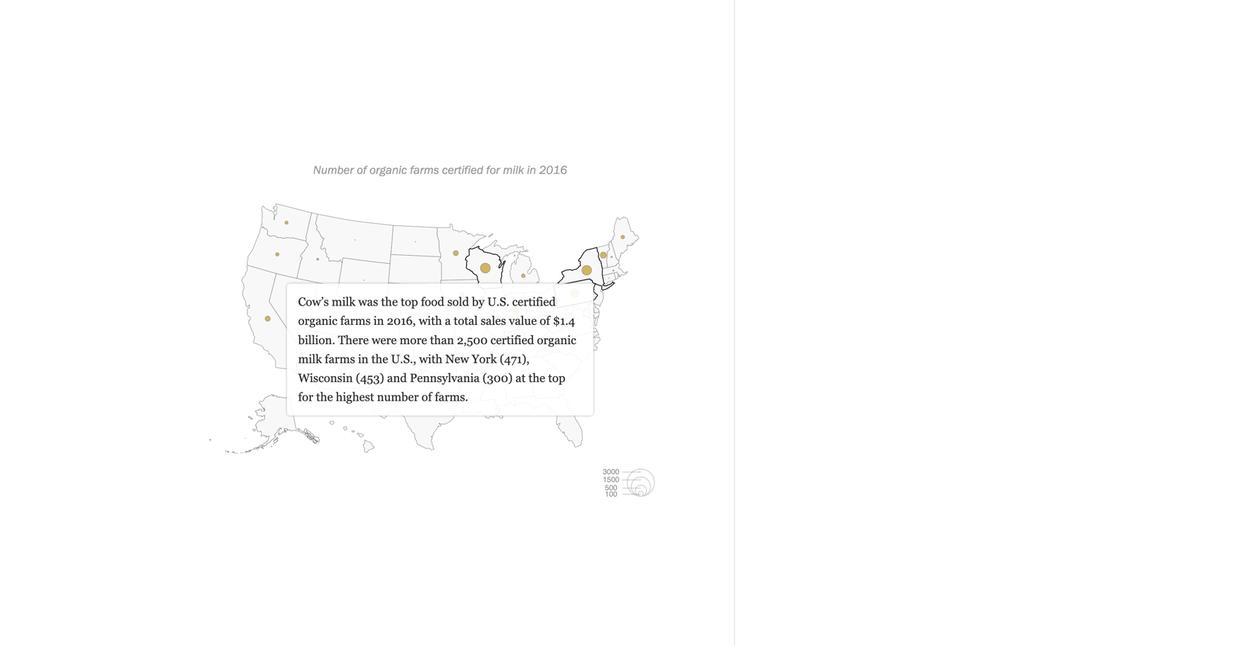Task type: describe. For each thing, give the bounding box(es) containing it.
0 vertical spatial farms
[[410, 163, 439, 177]]

wisconsin
[[298, 371, 353, 385]]

and
[[387, 371, 407, 385]]

total
[[454, 314, 478, 328]]

1 horizontal spatial milk
[[332, 295, 355, 309]]

0 vertical spatial top
[[401, 295, 418, 309]]

number
[[313, 163, 354, 177]]

(300)
[[483, 371, 513, 385]]

2016
[[539, 163, 567, 177]]

2 vertical spatial of
[[422, 390, 432, 404]]

there
[[338, 333, 369, 347]]

by
[[472, 295, 485, 309]]

at
[[516, 371, 526, 385]]

1 vertical spatial certified
[[512, 295, 556, 309]]

billion.
[[298, 333, 335, 347]]

2 with from the top
[[419, 352, 443, 366]]

farms.
[[435, 390, 468, 404]]

highest
[[336, 390, 374, 404]]

2 vertical spatial certified
[[491, 333, 534, 347]]

1 with from the top
[[419, 314, 442, 328]]

0 vertical spatial milk
[[503, 163, 524, 177]]

u.s.
[[487, 295, 509, 309]]

was
[[358, 295, 378, 309]]

2 horizontal spatial organic
[[537, 333, 576, 347]]

were
[[372, 333, 397, 347]]

pennsylvania
[[410, 371, 480, 385]]

u.s.,
[[391, 352, 416, 366]]

$1.4
[[553, 314, 575, 328]]

sold
[[447, 295, 469, 309]]

0 vertical spatial certified
[[442, 163, 483, 177]]

a
[[445, 314, 451, 328]]



Task type: locate. For each thing, give the bounding box(es) containing it.
with left a
[[419, 314, 442, 328]]

0 vertical spatial with
[[419, 314, 442, 328]]

for
[[486, 163, 500, 177], [298, 390, 313, 404]]

the right at
[[529, 371, 545, 385]]

york
[[472, 352, 497, 366]]

in up were
[[374, 314, 384, 328]]

milk down billion.
[[298, 352, 322, 366]]

(453)
[[356, 371, 384, 385]]

0 vertical spatial organic
[[370, 163, 407, 177]]

1 horizontal spatial of
[[422, 390, 432, 404]]

of
[[357, 163, 367, 177], [540, 314, 550, 328], [422, 390, 432, 404]]

organic right number
[[370, 163, 407, 177]]

certified
[[442, 163, 483, 177], [512, 295, 556, 309], [491, 333, 534, 347]]

1 vertical spatial in
[[374, 314, 384, 328]]

top
[[401, 295, 418, 309], [548, 371, 566, 385]]

of right number
[[357, 163, 367, 177]]

milk left 2016
[[503, 163, 524, 177]]

2016,
[[387, 314, 416, 328]]

1 vertical spatial for
[[298, 390, 313, 404]]

1 vertical spatial milk
[[332, 295, 355, 309]]

1 vertical spatial top
[[548, 371, 566, 385]]

for left 2016
[[486, 163, 500, 177]]

1 vertical spatial farms
[[340, 314, 371, 328]]

milk
[[503, 163, 524, 177], [332, 295, 355, 309], [298, 352, 322, 366]]

2 horizontal spatial in
[[527, 163, 536, 177]]

0 horizontal spatial top
[[401, 295, 418, 309]]

the
[[381, 295, 398, 309], [371, 352, 388, 366], [529, 371, 545, 385], [316, 390, 333, 404]]

the down were
[[371, 352, 388, 366]]

in left 2016
[[527, 163, 536, 177]]

2 vertical spatial milk
[[298, 352, 322, 366]]

value
[[509, 314, 537, 328]]

in up (453)
[[358, 352, 369, 366]]

number of organic farms certified for milk in 2016
[[313, 163, 567, 177]]

organic down $1.4
[[537, 333, 576, 347]]

0 horizontal spatial organic
[[298, 314, 337, 328]]

0 horizontal spatial of
[[357, 163, 367, 177]]

with down than
[[419, 352, 443, 366]]

number
[[377, 390, 419, 404]]

0 horizontal spatial in
[[358, 352, 369, 366]]

of left $1.4
[[540, 314, 550, 328]]

cow's milk was the top food sold by u.s. certified organic farms in 2016, with a total sales value of $1.4 billion. there were more than 2,500 certified organic milk farms in the u.s., with new york (471), wisconsin (453) and pennsylvania (300) at the top for the highest number of farms.
[[298, 295, 576, 404]]

1 horizontal spatial for
[[486, 163, 500, 177]]

0 horizontal spatial milk
[[298, 352, 322, 366]]

1 vertical spatial with
[[419, 352, 443, 366]]

1 horizontal spatial organic
[[370, 163, 407, 177]]

food
[[421, 295, 444, 309]]

0 vertical spatial in
[[527, 163, 536, 177]]

milk left was
[[332, 295, 355, 309]]

for down wisconsin
[[298, 390, 313, 404]]

organic up billion.
[[298, 314, 337, 328]]

1 vertical spatial organic
[[298, 314, 337, 328]]

sales
[[481, 314, 506, 328]]

2 vertical spatial in
[[358, 352, 369, 366]]

2 horizontal spatial milk
[[503, 163, 524, 177]]

organic
[[370, 163, 407, 177], [298, 314, 337, 328], [537, 333, 576, 347]]

1 horizontal spatial in
[[374, 314, 384, 328]]

2 vertical spatial farms
[[325, 352, 355, 366]]

top right at
[[548, 371, 566, 385]]

the down wisconsin
[[316, 390, 333, 404]]

1 horizontal spatial top
[[548, 371, 566, 385]]

in
[[527, 163, 536, 177], [374, 314, 384, 328], [358, 352, 369, 366]]

2,500
[[457, 333, 488, 347]]

0 vertical spatial for
[[486, 163, 500, 177]]

0 horizontal spatial for
[[298, 390, 313, 404]]

1 vertical spatial of
[[540, 314, 550, 328]]

more
[[400, 333, 427, 347]]

the right was
[[381, 295, 398, 309]]

than
[[430, 333, 454, 347]]

top up 2016,
[[401, 295, 418, 309]]

cow's
[[298, 295, 329, 309]]

for inside cow's milk was the top food sold by u.s. certified organic farms in 2016, with a total sales value of $1.4 billion. there were more than 2,500 certified organic milk farms in the u.s., with new york (471), wisconsin (453) and pennsylvania (300) at the top for the highest number of farms.
[[298, 390, 313, 404]]

2 vertical spatial organic
[[537, 333, 576, 347]]

0 vertical spatial of
[[357, 163, 367, 177]]

of left the farms.
[[422, 390, 432, 404]]

with
[[419, 314, 442, 328], [419, 352, 443, 366]]

(471),
[[500, 352, 530, 366]]

farms
[[410, 163, 439, 177], [340, 314, 371, 328], [325, 352, 355, 366]]

new
[[445, 352, 469, 366]]

2 horizontal spatial of
[[540, 314, 550, 328]]



Task type: vqa. For each thing, say whether or not it's contained in the screenshot.
the bottommost LLC
no



